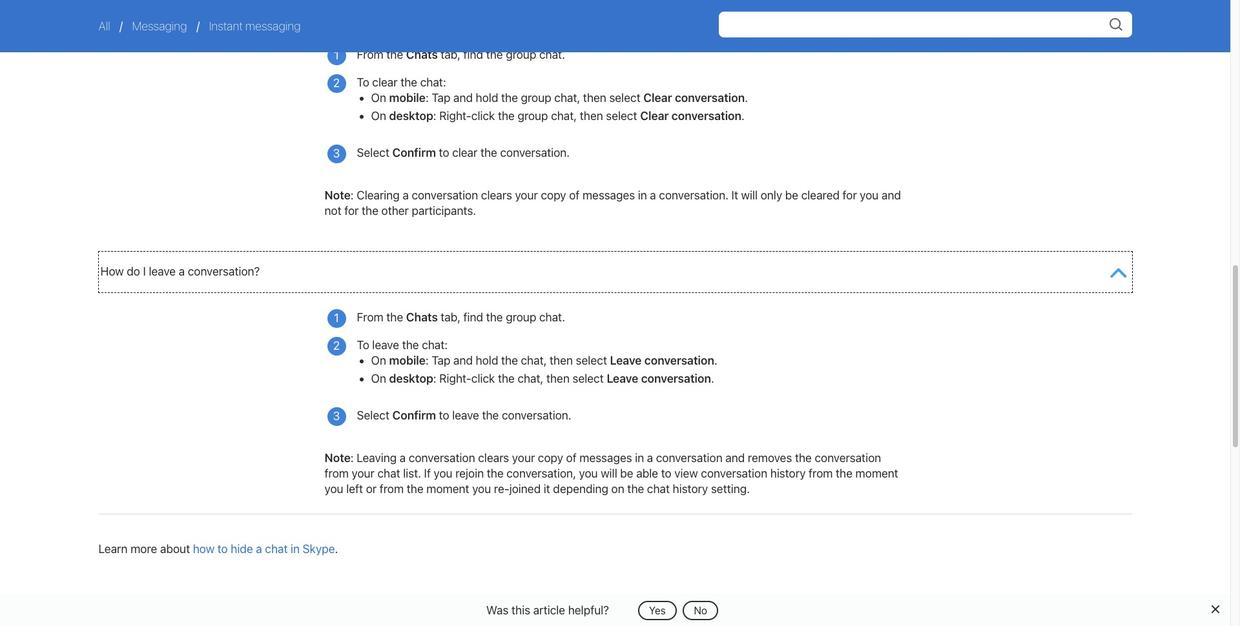 Task type: vqa. For each thing, say whether or not it's contained in the screenshot.
The in the : Clearing A Conversation Clears Your Copy Of Messages In A Conversation. It Will Only Be Cleared For You And Not For The Other Participants.
yes



Task type: locate. For each thing, give the bounding box(es) containing it.
right- inside the to leave the chat: on mobile : tap and hold the chat, then select leave conversation . on desktop : right-click the chat, then select leave conversation .
[[439, 372, 471, 386]]

will inside : leaving a conversation clears your copy of messages in a conversation and removes the conversation from your chat list. if you rejoin the conversation, you will be able to view conversation history from the moment you left or from the moment you re-joined it depending on the chat history setting.
[[601, 467, 617, 481]]

2 : tap from the top
[[426, 354, 451, 368]]

history
[[771, 467, 806, 481], [673, 483, 708, 496]]

select for select confirm to clear the conversation.
[[357, 146, 390, 160]]

1 vertical spatial history
[[673, 483, 708, 496]]

0 vertical spatial tab,
[[441, 48, 461, 62]]

learn more about how to hide a chat in skype .
[[99, 543, 338, 556]]

1 from from the top
[[357, 48, 384, 62]]

leave
[[149, 265, 176, 279], [372, 339, 399, 352], [452, 409, 479, 423]]

from
[[357, 48, 384, 62], [357, 311, 384, 324]]

messages inside : clearing a conversation clears your copy of messages in a conversation. it will only be cleared for you and not for the other participants.
[[583, 189, 635, 202]]

moment
[[856, 467, 899, 481], [427, 483, 469, 496]]

1 mobile from the top
[[389, 91, 426, 105]]

0 vertical spatial conversation.
[[500, 146, 570, 160]]

dismiss the survey image
[[1210, 605, 1220, 615]]

of for participants.
[[569, 189, 580, 202]]

click the for hold
[[471, 372, 515, 386]]

note
[[325, 189, 351, 202], [325, 452, 351, 465]]

mobile inside to clear the chat: on mobile : tap and hold the group chat, then select clear conversation . on desktop : right-click the group chat, then select clear conversation .
[[389, 91, 426, 105]]

only
[[761, 189, 783, 202]]

was this article helpful?
[[486, 604, 609, 617]]

1 vertical spatial right-
[[439, 372, 471, 386]]

the inside to clear the chat: on mobile : tap and hold the group chat, then select clear conversation . on desktop : right-click the group chat, then select clear conversation .
[[401, 76, 417, 89]]

conversation
[[675, 91, 745, 105], [672, 109, 742, 123], [412, 189, 478, 202], [645, 354, 715, 368], [641, 372, 711, 386], [409, 452, 475, 465], [656, 452, 723, 465], [815, 452, 881, 465], [701, 467, 768, 481]]

desktop
[[389, 109, 433, 123], [389, 372, 433, 386]]

i
[[143, 265, 146, 279]]

select confirm to clear the conversation.
[[357, 146, 570, 160]]

1 chat. from the top
[[539, 48, 565, 62]]

2 tab, from the top
[[441, 311, 461, 324]]

find up hold the
[[464, 48, 483, 62]]

1 vertical spatial your
[[512, 452, 535, 465]]

chat
[[378, 467, 400, 481], [647, 483, 670, 496], [265, 543, 288, 556]]

0 vertical spatial select
[[357, 146, 390, 160]]

be up on
[[620, 467, 634, 481]]

1 find from the top
[[464, 48, 483, 62]]

do
[[127, 265, 140, 279]]

article
[[533, 604, 565, 617]]

1 to from the top
[[357, 76, 369, 89]]

in for conversation.
[[638, 189, 647, 202]]

confirm up clearing
[[393, 146, 436, 160]]

1 chats from the top
[[406, 48, 438, 62]]

note for : leaving a conversation clears your copy of messages in a conversation and removes the conversation from your chat list. if you rejoin the conversation, you will be able to view conversation history from the moment you left or from the moment you re-joined it depending on the chat history setting.
[[325, 452, 351, 465]]

1 select from the top
[[357, 146, 390, 160]]

1 vertical spatial chats
[[406, 311, 438, 324]]

from for leave
[[357, 311, 384, 324]]

chat: inside the to leave the chat: on mobile : tap and hold the chat, then select leave conversation . on desktop : right-click the chat, then select leave conversation .
[[422, 339, 448, 352]]

0 vertical spatial messages
[[583, 189, 635, 202]]

1 horizontal spatial chat
[[378, 467, 400, 481]]

no button
[[683, 601, 718, 621]]

from the chats tab, find the group chat. for to leave the chat:
[[357, 311, 565, 324]]

0 vertical spatial clear
[[372, 76, 398, 89]]

1 note from the top
[[325, 189, 351, 202]]

1 vertical spatial clear
[[640, 109, 669, 123]]

.
[[745, 91, 748, 105], [742, 109, 745, 123], [715, 354, 718, 368], [711, 372, 714, 386], [335, 543, 338, 556]]

leave inside the to leave the chat: on mobile : tap and hold the chat, then select leave conversation . on desktop : right-click the chat, then select leave conversation .
[[372, 339, 399, 352]]

chat. up to clear the chat: on mobile : tap and hold the group chat, then select clear conversation . on desktop : right-click the group chat, then select clear conversation .
[[539, 48, 565, 62]]

chat. up the to leave the chat: on mobile : tap and hold the chat, then select leave conversation . on desktop : right-click the chat, then select leave conversation .
[[539, 311, 565, 324]]

conversation. down to clear the chat: on mobile : tap and hold the group chat, then select clear conversation . on desktop : right-click the group chat, then select clear conversation .
[[500, 146, 570, 160]]

be right only
[[785, 189, 799, 202]]

find
[[464, 48, 483, 62], [464, 311, 483, 324]]

: tap for : right-click the chat, then select
[[426, 354, 451, 368]]

conversation. left it
[[659, 189, 729, 202]]

leave for do
[[149, 265, 176, 279]]

tab, for to clear the chat:
[[441, 48, 461, 62]]

:
[[433, 109, 437, 123], [351, 189, 354, 202], [433, 372, 437, 386], [351, 452, 354, 465]]

to for to clear the chat: on mobile : tap and hold the group chat, then select clear conversation . on desktop : right-click the group chat, then select clear conversation .
[[357, 76, 369, 89]]

find up hold
[[464, 311, 483, 324]]

1 vertical spatial clears
[[478, 452, 509, 465]]

0 horizontal spatial for
[[345, 204, 359, 218]]

note up not
[[325, 189, 351, 202]]

0 vertical spatial mobile
[[389, 91, 426, 105]]

0 vertical spatial your
[[515, 189, 538, 202]]

on
[[371, 91, 386, 105], [371, 109, 386, 123], [371, 354, 386, 368], [371, 372, 386, 386]]

clears
[[481, 189, 512, 202], [478, 452, 509, 465]]

leaving
[[357, 452, 397, 465]]

from the chats tab, find the group chat.
[[357, 48, 565, 62], [357, 311, 565, 324]]

2 horizontal spatial chat
[[647, 483, 670, 496]]

and
[[453, 91, 473, 105], [882, 189, 901, 202], [453, 354, 473, 368], [726, 452, 745, 465]]

2 from the chats tab, find the group chat. from the top
[[357, 311, 565, 324]]

0 vertical spatial desktop
[[389, 109, 433, 123]]

will up on
[[601, 467, 617, 481]]

1 vertical spatial tab,
[[441, 311, 461, 324]]

copy inside : clearing a conversation clears your copy of messages in a conversation. it will only be cleared for you and not for the other participants.
[[541, 189, 566, 202]]

2 chats from the top
[[406, 311, 438, 324]]

confirm
[[393, 146, 436, 160], [393, 409, 436, 423]]

1 vertical spatial desktop
[[389, 372, 433, 386]]

1 vertical spatial from the chats tab, find the group chat.
[[357, 311, 565, 324]]

was
[[486, 604, 509, 617]]

joined
[[510, 483, 541, 496]]

1 vertical spatial leave
[[607, 372, 639, 386]]

0 vertical spatial chat
[[378, 467, 400, 481]]

be inside : leaving a conversation clears your copy of messages in a conversation and removes the conversation from your chat list. if you rejoin the conversation, you will be able to view conversation history from the moment you left or from the moment you re-joined it depending on the chat history setting.
[[620, 467, 634, 481]]

2 chat. from the top
[[539, 311, 565, 324]]

right- inside to clear the chat: on mobile : tap and hold the group chat, then select clear conversation . on desktop : right-click the group chat, then select clear conversation .
[[439, 109, 471, 123]]

view
[[675, 467, 698, 481]]

clears inside : leaving a conversation clears your copy of messages in a conversation and removes the conversation from your chat list. if you rejoin the conversation, you will be able to view conversation history from the moment you left or from the moment you re-joined it depending on the chat history setting.
[[478, 452, 509, 465]]

you inside : clearing a conversation clears your copy of messages in a conversation. it will only be cleared for you and not for the other participants.
[[860, 189, 879, 202]]

select confirm to leave the conversation.
[[357, 409, 572, 423]]

0 vertical spatial click the
[[471, 109, 515, 123]]

chats for clear
[[406, 48, 438, 62]]

from the chats tab, find the group chat. up hold
[[357, 311, 565, 324]]

learn
[[99, 543, 128, 556]]

2 desktop from the top
[[389, 372, 433, 386]]

this
[[512, 604, 530, 617]]

0 vertical spatial chat:
[[420, 76, 446, 89]]

1 vertical spatial leave
[[372, 339, 399, 352]]

mobile inside the to leave the chat: on mobile : tap and hold the chat, then select leave conversation . on desktop : right-click the chat, then select leave conversation .
[[389, 354, 426, 368]]

0 vertical spatial chat.
[[539, 48, 565, 62]]

1 vertical spatial confirm
[[393, 409, 436, 423]]

to inside the to leave the chat: on mobile : tap and hold the chat, then select leave conversation . on desktop : right-click the chat, then select leave conversation .
[[357, 339, 369, 352]]

2 vertical spatial chat
[[265, 543, 288, 556]]

2 to from the top
[[357, 339, 369, 352]]

leave inside 'link'
[[149, 265, 176, 279]]

conversation.
[[500, 146, 570, 160], [659, 189, 729, 202], [502, 409, 572, 423]]

: up select confirm to clear the conversation.
[[433, 109, 437, 123]]

0 vertical spatial from the chats tab, find the group chat.
[[357, 48, 565, 62]]

: tap inside to clear the chat: on mobile : tap and hold the group chat, then select clear conversation . on desktop : right-click the group chat, then select clear conversation .
[[426, 91, 451, 105]]

0 horizontal spatial history
[[673, 483, 708, 496]]

note up left
[[325, 452, 351, 465]]

2 horizontal spatial from
[[809, 467, 833, 481]]

1 vertical spatial mobile
[[389, 354, 426, 368]]

to leave the chat: on mobile : tap and hold the chat, then select leave conversation . on desktop : right-click the chat, then select leave conversation .
[[357, 339, 718, 386]]

note for : clearing a conversation clears your copy of messages in a conversation. it will only be cleared for you and not for the other participants.
[[325, 189, 351, 202]]

to inside to clear the chat: on mobile : tap and hold the group chat, then select clear conversation . on desktop : right-click the group chat, then select clear conversation .
[[357, 76, 369, 89]]

chat,
[[554, 91, 580, 105], [551, 109, 577, 123], [521, 354, 547, 368], [518, 372, 544, 386]]

conversation. down the to leave the chat: on mobile : tap and hold the chat, then select leave conversation . on desktop : right-click the chat, then select leave conversation .
[[502, 409, 572, 423]]

right- up select confirm to clear the conversation.
[[439, 109, 471, 123]]

and inside : clearing a conversation clears your copy of messages in a conversation. it will only be cleared for you and not for the other participants.
[[882, 189, 901, 202]]

will right it
[[741, 189, 758, 202]]

: tap for : right-click the group chat, then select
[[426, 91, 451, 105]]

: left clearing
[[351, 189, 354, 202]]

click the down hold
[[471, 372, 515, 386]]

2 vertical spatial conversation.
[[502, 409, 572, 423]]

0 horizontal spatial leave
[[149, 265, 176, 279]]

will
[[741, 189, 758, 202], [601, 467, 617, 481]]

clear inside to clear the chat: on mobile : tap and hold the group chat, then select clear conversation . on desktop : right-click the group chat, then select clear conversation .
[[372, 76, 398, 89]]

select
[[357, 146, 390, 160], [357, 409, 390, 423]]

1 vertical spatial moment
[[427, 483, 469, 496]]

to
[[357, 76, 369, 89], [357, 339, 369, 352]]

your inside : clearing a conversation clears your copy of messages in a conversation. it will only be cleared for you and not for the other participants.
[[515, 189, 538, 202]]

1 confirm from the top
[[393, 146, 436, 160]]

desktop inside the to leave the chat: on mobile : tap and hold the chat, then select leave conversation . on desktop : right-click the chat, then select leave conversation .
[[389, 372, 433, 386]]

list.
[[403, 467, 421, 481]]

removes
[[748, 452, 792, 465]]

0 vertical spatial to
[[357, 76, 369, 89]]

0 horizontal spatial clear
[[372, 76, 398, 89]]

confirm for to clear the conversation.
[[393, 146, 436, 160]]

hold the
[[476, 91, 518, 105]]

: clearing a conversation clears your copy of messages in a conversation. it will only be cleared for you and not for the other participants.
[[325, 189, 901, 218]]

chat:
[[420, 76, 446, 89], [422, 339, 448, 352]]

2 mobile from the top
[[389, 354, 426, 368]]

0 vertical spatial chats
[[406, 48, 438, 62]]

: tap left hold the
[[426, 91, 451, 105]]

for right not
[[345, 204, 359, 218]]

1 vertical spatial copy
[[538, 452, 563, 465]]

you
[[860, 189, 879, 202], [434, 467, 453, 481], [579, 467, 598, 481], [325, 483, 343, 496], [472, 483, 491, 496]]

chat right hide
[[265, 543, 288, 556]]

1 vertical spatial chat.
[[539, 311, 565, 324]]

chat.
[[539, 48, 565, 62], [539, 311, 565, 324]]

1 : tap from the top
[[426, 91, 451, 105]]

2 horizontal spatial leave
[[452, 409, 479, 423]]

: leaving a conversation clears your copy of messages in a conversation and removes the conversation from your chat list. if you rejoin the conversation, you will be able to view conversation history from the moment you left or from the moment you re-joined it depending on the chat history setting.
[[325, 452, 899, 496]]

for right cleared
[[843, 189, 857, 202]]

click the
[[471, 109, 515, 123], [471, 372, 515, 386]]

you right cleared
[[860, 189, 879, 202]]

chats
[[406, 48, 438, 62], [406, 311, 438, 324]]

your
[[515, 189, 538, 202], [512, 452, 535, 465], [352, 467, 375, 481]]

group right hold the
[[521, 91, 552, 105]]

more about
[[131, 543, 190, 556]]

messages
[[583, 189, 635, 202], [580, 452, 632, 465]]

1 from the chats tab, find the group chat. from the top
[[357, 48, 565, 62]]

2 vertical spatial leave
[[452, 409, 479, 423]]

: inside the to leave the chat: on mobile : tap and hold the chat, then select leave conversation . on desktop : right-click the chat, then select leave conversation .
[[433, 372, 437, 386]]

2 right- from the top
[[439, 372, 471, 386]]

of inside : clearing a conversation clears your copy of messages in a conversation. it will only be cleared for you and not for the other participants.
[[569, 189, 580, 202]]

0 vertical spatial of
[[569, 189, 580, 202]]

1 horizontal spatial will
[[741, 189, 758, 202]]

clears up rejoin
[[478, 452, 509, 465]]

1 horizontal spatial moment
[[856, 467, 899, 481]]

and inside : leaving a conversation clears your copy of messages in a conversation and removes the conversation from your chat list. if you rejoin the conversation, you will be able to view conversation history from the moment you left or from the moment you re-joined it depending on the chat history setting.
[[726, 452, 745, 465]]

: tap left hold
[[426, 354, 451, 368]]

desktop up select confirm to leave the conversation.
[[389, 372, 433, 386]]

0 vertical spatial note
[[325, 189, 351, 202]]

be
[[785, 189, 799, 202], [620, 467, 634, 481]]

in inside : clearing a conversation clears your copy of messages in a conversation. it will only be cleared for you and not for the other participants.
[[638, 189, 647, 202]]

you left left
[[325, 483, 343, 496]]

1 vertical spatial conversation.
[[659, 189, 729, 202]]

select up leaving
[[357, 409, 390, 423]]

confirm up leaving
[[393, 409, 436, 423]]

: inside : leaving a conversation clears your copy of messages in a conversation and removes the conversation from your chat list. if you rejoin the conversation, you will be able to view conversation history from the moment you left or from the moment you re-joined it depending on the chat history setting.
[[351, 452, 354, 465]]

1 vertical spatial chat:
[[422, 339, 448, 352]]

0 vertical spatial right-
[[439, 109, 471, 123]]

1 horizontal spatial clear
[[452, 146, 478, 160]]

conversation,
[[507, 467, 576, 481]]

1 horizontal spatial leave
[[372, 339, 399, 352]]

from the chats tab, find the group chat. up hold the
[[357, 48, 565, 62]]

1 vertical spatial chat
[[647, 483, 670, 496]]

chat down able
[[647, 483, 670, 496]]

0 vertical spatial moment
[[856, 467, 899, 481]]

you up depending
[[579, 467, 598, 481]]

2 select from the top
[[357, 409, 390, 423]]

history down removes
[[771, 467, 806, 481]]

0 vertical spatial find
[[464, 48, 483, 62]]

right- up select confirm to leave the conversation.
[[439, 372, 471, 386]]

click the inside to clear the chat: on mobile : tap and hold the group chat, then select clear conversation . on desktop : right-click the group chat, then select clear conversation .
[[471, 109, 515, 123]]

0 vertical spatial leave
[[610, 354, 642, 368]]

of inside : leaving a conversation clears your copy of messages in a conversation and removes the conversation from your chat list. if you rejoin the conversation, you will be able to view conversation history from the moment you left or from the moment you re-joined it depending on the chat history setting.
[[566, 452, 577, 465]]

1 vertical spatial will
[[601, 467, 617, 481]]

of
[[569, 189, 580, 202], [566, 452, 577, 465]]

mobile
[[389, 91, 426, 105], [389, 354, 426, 368]]

1 vertical spatial note
[[325, 452, 351, 465]]

tab,
[[441, 48, 461, 62], [441, 311, 461, 324]]

1 horizontal spatial be
[[785, 189, 799, 202]]

then
[[583, 91, 607, 105], [580, 109, 603, 123], [550, 354, 573, 368], [547, 372, 570, 386]]

copy
[[541, 189, 566, 202], [538, 452, 563, 465]]

clears for participants.
[[481, 189, 512, 202]]

0 vertical spatial in
[[638, 189, 647, 202]]

select
[[609, 91, 641, 105], [606, 109, 637, 123], [576, 354, 607, 368], [573, 372, 604, 386]]

2 find from the top
[[464, 311, 483, 324]]

: tap
[[426, 91, 451, 105], [426, 354, 451, 368]]

history down 'view'
[[673, 483, 708, 496]]

2 note from the top
[[325, 452, 351, 465]]

0 vertical spatial copy
[[541, 189, 566, 202]]

0 vertical spatial history
[[771, 467, 806, 481]]

clear
[[372, 76, 398, 89], [452, 146, 478, 160]]

1 horizontal spatial for
[[843, 189, 857, 202]]

clear
[[644, 91, 672, 105], [640, 109, 669, 123]]

1 right- from the top
[[439, 109, 471, 123]]

desktop up select confirm to clear the conversation.
[[389, 109, 433, 123]]

0 vertical spatial leave
[[149, 265, 176, 279]]

chat: inside to clear the chat: on mobile : tap and hold the group chat, then select clear conversation . on desktop : right-click the group chat, then select clear conversation .
[[420, 76, 446, 89]]

for
[[843, 189, 857, 202], [345, 204, 359, 218]]

0 vertical spatial will
[[741, 189, 758, 202]]

0 vertical spatial be
[[785, 189, 799, 202]]

desktop for : tap and hold the chat, then select
[[389, 372, 433, 386]]

0 horizontal spatial will
[[601, 467, 617, 481]]

tab, for to leave the chat:
[[441, 311, 461, 324]]

click the down hold the
[[471, 109, 515, 123]]

chat. for the
[[539, 311, 565, 324]]

from
[[325, 467, 349, 481], [809, 467, 833, 481], [380, 483, 404, 496]]

1 vertical spatial in
[[635, 452, 644, 465]]

1 vertical spatial : tap
[[426, 354, 451, 368]]

1 vertical spatial messages
[[580, 452, 632, 465]]

copy inside : leaving a conversation clears your copy of messages in a conversation and removes the conversation from your chat list. if you rejoin the conversation, you will be able to view conversation history from the moment you left or from the moment you re-joined it depending on the chat history setting.
[[538, 452, 563, 465]]

0 vertical spatial : tap
[[426, 91, 451, 105]]

0 vertical spatial for
[[843, 189, 857, 202]]

conversation inside : clearing a conversation clears your copy of messages in a conversation. it will only be cleared for you and not for the other participants.
[[412, 189, 478, 202]]

: tap inside the to leave the chat: on mobile : tap and hold the chat, then select leave conversation . on desktop : right-click the chat, then select leave conversation .
[[426, 354, 451, 368]]

2 from from the top
[[357, 311, 384, 324]]

chat: for : tap and hold the chat, then select
[[422, 339, 448, 352]]

0 vertical spatial confirm
[[393, 146, 436, 160]]

leave
[[610, 354, 642, 368], [607, 372, 639, 386]]

group up hold the
[[506, 48, 536, 62]]

clears inside : clearing a conversation clears your copy of messages in a conversation. it will only be cleared for you and not for the other participants.
[[481, 189, 512, 202]]

select up clearing
[[357, 146, 390, 160]]

1 vertical spatial click the
[[471, 372, 515, 386]]

in inside : leaving a conversation clears your copy of messages in a conversation and removes the conversation from your chat list. if you rejoin the conversation, you will be able to view conversation history from the moment you left or from the moment you re-joined it depending on the chat history setting.
[[635, 452, 644, 465]]

1 vertical spatial of
[[566, 452, 577, 465]]

1 horizontal spatial from
[[380, 483, 404, 496]]

conversation. for leave conversation
[[502, 409, 572, 423]]

0 horizontal spatial be
[[620, 467, 634, 481]]

group
[[506, 48, 536, 62], [521, 91, 552, 105], [518, 109, 548, 123], [506, 311, 536, 324]]

1 desktop from the top
[[389, 109, 433, 123]]

0 horizontal spatial moment
[[427, 483, 469, 496]]

0 vertical spatial from
[[357, 48, 384, 62]]

chat down leaving
[[378, 467, 400, 481]]

: up select confirm to leave the conversation.
[[433, 372, 437, 386]]

1 vertical spatial from
[[357, 311, 384, 324]]

2 click the from the top
[[471, 372, 515, 386]]

2 vertical spatial in
[[291, 543, 300, 556]]

None text field
[[719, 12, 1132, 37]]

clears down select confirm to clear the conversation.
[[481, 189, 512, 202]]

1 tab, from the top
[[441, 48, 461, 62]]

or
[[366, 483, 377, 496]]

messages inside : leaving a conversation clears your copy of messages in a conversation and removes the conversation from your chat list. if you rejoin the conversation, you will be able to view conversation history from the moment you left or from the moment you re-joined it depending on the chat history setting.
[[580, 452, 632, 465]]

a inside 'link'
[[179, 265, 185, 279]]

to clear the chat: on mobile : tap and hold the group chat, then select clear conversation . on desktop : right-click the group chat, then select clear conversation .
[[357, 76, 748, 123]]

1 click the from the top
[[471, 109, 515, 123]]

to
[[439, 146, 449, 160], [439, 409, 449, 423], [661, 467, 672, 481], [217, 543, 228, 556]]

the
[[387, 48, 403, 62], [486, 48, 503, 62], [401, 76, 417, 89], [481, 146, 497, 160], [362, 204, 379, 218], [387, 311, 403, 324], [486, 311, 503, 324], [402, 339, 419, 352], [501, 354, 518, 368], [482, 409, 499, 423], [795, 452, 812, 465], [487, 467, 504, 481], [836, 467, 853, 481], [407, 483, 424, 496], [628, 483, 644, 496]]

1 vertical spatial to
[[357, 339, 369, 352]]

0 vertical spatial clears
[[481, 189, 512, 202]]

desktop inside to clear the chat: on mobile : tap and hold the group chat, then select clear conversation . on desktop : right-click the group chat, then select clear conversation .
[[389, 109, 433, 123]]

2 confirm from the top
[[393, 409, 436, 423]]

1 vertical spatial find
[[464, 311, 483, 324]]

1 vertical spatial be
[[620, 467, 634, 481]]

in
[[638, 189, 647, 202], [635, 452, 644, 465], [291, 543, 300, 556]]

: inside to clear the chat: on mobile : tap and hold the group chat, then select clear conversation . on desktop : right-click the group chat, then select clear conversation .
[[433, 109, 437, 123]]

will inside : clearing a conversation clears your copy of messages in a conversation. it will only be cleared for you and not for the other participants.
[[741, 189, 758, 202]]

1 vertical spatial select
[[357, 409, 390, 423]]

1 vertical spatial for
[[345, 204, 359, 218]]

: left leaving
[[351, 452, 354, 465]]

click the inside the to leave the chat: on mobile : tap and hold the chat, then select leave conversation . on desktop : right-click the chat, then select leave conversation .
[[471, 372, 515, 386]]



Task type: describe. For each thing, give the bounding box(es) containing it.
how to hide a chat in skype link
[[193, 543, 335, 556]]

other
[[381, 204, 409, 218]]

messages for conversation.
[[583, 189, 635, 202]]

to inside : leaving a conversation clears your copy of messages in a conversation and removes the conversation from your chat list. if you rejoin the conversation, you will be able to view conversation history from the moment you left or from the moment you re-joined it depending on the chat history setting.
[[661, 467, 672, 481]]

yes button
[[638, 601, 677, 621]]

able
[[636, 467, 658, 481]]

re-
[[494, 483, 510, 496]]

it
[[544, 483, 550, 496]]

how
[[193, 543, 215, 556]]

1 on from the top
[[371, 91, 386, 105]]

instant messaging link
[[209, 19, 301, 33]]

not
[[325, 204, 342, 218]]

the inside : clearing a conversation clears your copy of messages in a conversation. it will only be cleared for you and not for the other participants.
[[362, 204, 379, 218]]

your for conversation,
[[512, 452, 535, 465]]

it
[[732, 189, 738, 202]]

left
[[346, 483, 363, 496]]

messaging
[[246, 19, 301, 33]]

3 on from the top
[[371, 354, 386, 368]]

0 horizontal spatial from
[[325, 467, 349, 481]]

conversation. for clear conversation
[[500, 146, 570, 160]]

how do i leave a conversation?
[[100, 265, 260, 279]]

right- for : right-click the chat, then select
[[439, 372, 471, 386]]

chat: for : tap and hold the group chat, then select
[[420, 76, 446, 89]]

conversation?
[[188, 265, 260, 279]]

chat. for group
[[539, 48, 565, 62]]

2 vertical spatial your
[[352, 467, 375, 481]]

group down hold the
[[518, 109, 548, 123]]

your for participants.
[[515, 189, 538, 202]]

messaging
[[132, 19, 187, 33]]

messaging link
[[132, 19, 187, 33]]

setting.
[[711, 483, 750, 496]]

0 horizontal spatial chat
[[265, 543, 288, 556]]

hold
[[476, 354, 498, 368]]

how
[[100, 265, 124, 279]]

skype
[[303, 543, 335, 556]]

chats for leave
[[406, 311, 438, 324]]

of for conversation,
[[566, 452, 577, 465]]

and inside the to leave the chat: on mobile : tap and hold the chat, then select leave conversation . on desktop : right-click the chat, then select leave conversation .
[[453, 354, 473, 368]]

0 vertical spatial clear
[[644, 91, 672, 105]]

from the chats tab, find the group chat. for to clear the chat:
[[357, 48, 565, 62]]

2 on from the top
[[371, 109, 386, 123]]

if
[[424, 467, 431, 481]]

and inside to clear the chat: on mobile : tap and hold the group chat, then select clear conversation . on desktop : right-click the group chat, then select clear conversation .
[[453, 91, 473, 105]]

instant
[[209, 19, 243, 33]]

on
[[612, 483, 625, 496]]

you down rejoin
[[472, 483, 491, 496]]

group up the to leave the chat: on mobile : tap and hold the chat, then select leave conversation . on desktop : right-click the chat, then select leave conversation .
[[506, 311, 536, 324]]

1 vertical spatial clear
[[452, 146, 478, 160]]

cleared
[[802, 189, 840, 202]]

in for conversation
[[635, 452, 644, 465]]

how do i leave a conversation? link
[[100, 260, 1095, 284]]

no
[[694, 605, 707, 617]]

1 horizontal spatial history
[[771, 467, 806, 481]]

leave for confirm
[[452, 409, 479, 423]]

conversation. inside : clearing a conversation clears your copy of messages in a conversation. it will only be cleared for you and not for the other participants.
[[659, 189, 729, 202]]

clears for conversation,
[[478, 452, 509, 465]]

copy for conversation,
[[538, 452, 563, 465]]

right- for : right-click the group chat, then select
[[439, 109, 471, 123]]

: inside : clearing a conversation clears your copy of messages in a conversation. it will only be cleared for you and not for the other participants.
[[351, 189, 354, 202]]

be inside : clearing a conversation clears your copy of messages in a conversation. it will only be cleared for you and not for the other participants.
[[785, 189, 799, 202]]

clearing
[[357, 189, 400, 202]]

find for to clear the chat:
[[464, 48, 483, 62]]

how do i leave a conversation? button
[[99, 252, 1132, 293]]

hide
[[231, 543, 253, 556]]

mobile for leave
[[389, 354, 426, 368]]

messages for conversation
[[580, 452, 632, 465]]

all
[[99, 19, 113, 33]]

to for to leave the chat: on mobile : tap and hold the chat, then select leave conversation . on desktop : right-click the chat, then select leave conversation .
[[357, 339, 369, 352]]

confirm for to leave the conversation.
[[393, 409, 436, 423]]

all link
[[99, 19, 113, 33]]

click the for hold the
[[471, 109, 515, 123]]

4 on from the top
[[371, 372, 386, 386]]

helpful?
[[568, 604, 609, 617]]

yes
[[649, 605, 666, 617]]

select for select confirm to leave the conversation.
[[357, 409, 390, 423]]

mobile for clear
[[389, 91, 426, 105]]

depending
[[553, 483, 609, 496]]

instant messaging
[[209, 19, 301, 33]]

from for clear
[[357, 48, 384, 62]]

rejoin
[[456, 467, 484, 481]]

you right if
[[434, 467, 453, 481]]

copy for participants.
[[541, 189, 566, 202]]

desktop for : tap and hold the group chat, then select
[[389, 109, 433, 123]]

find for to leave the chat:
[[464, 311, 483, 324]]

participants.
[[412, 204, 476, 218]]



